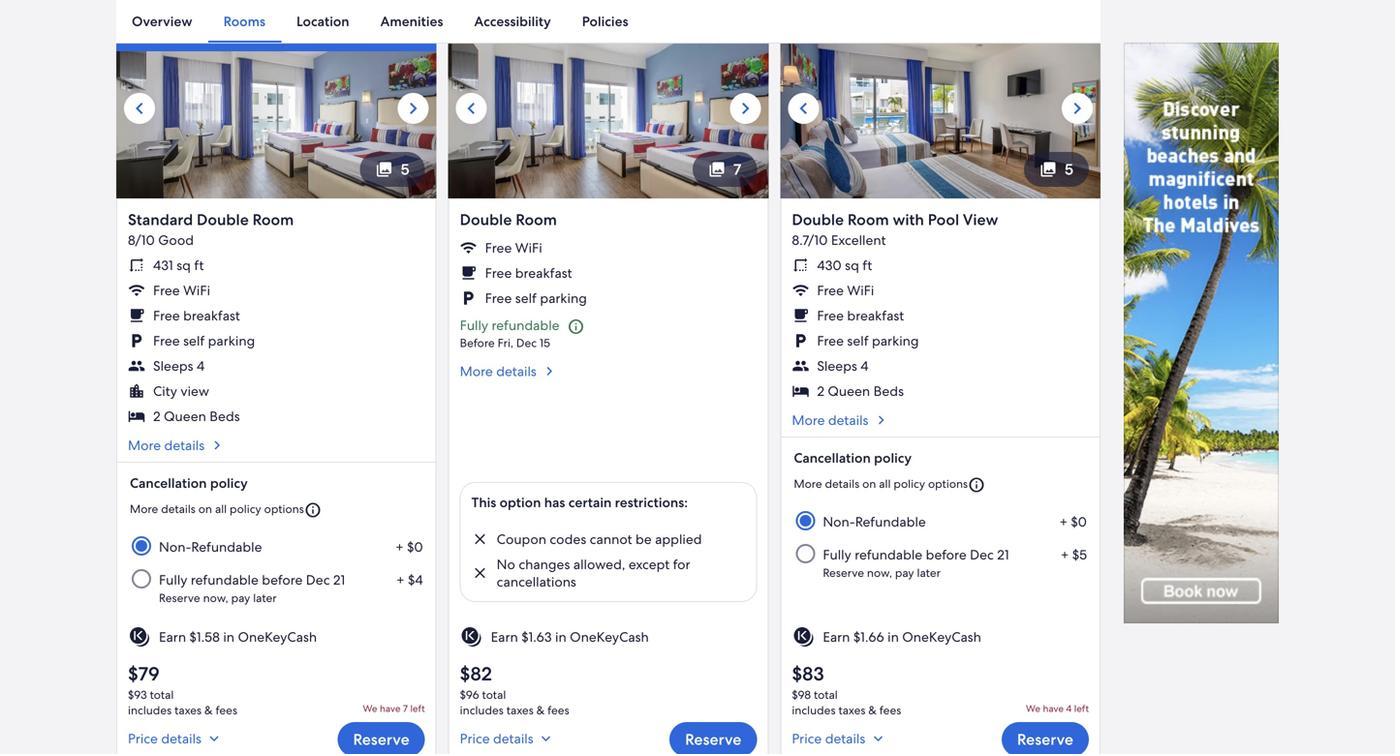 Task type: vqa. For each thing, say whether or not it's contained in the screenshot.
The Later
yes



Task type: locate. For each thing, give the bounding box(es) containing it.
0 vertical spatial non-
[[823, 513, 855, 531]]

default theme image up '$79'
[[128, 626, 151, 649]]

2 queen beds list item
[[792, 383, 1089, 400], [128, 408, 425, 425]]

1 show previous image image from the left
[[128, 97, 151, 120]]

& for $79
[[204, 703, 213, 718]]

fully for standard double room
[[159, 572, 187, 589]]

show all 5 images for double room with pool view image
[[1040, 161, 1057, 178]]

1 sq from the left
[[177, 257, 191, 274]]

1 ft from the left
[[194, 257, 204, 274]]

later inside + $4 reserve now, pay later
[[253, 591, 277, 606]]

small image left no
[[472, 565, 489, 582]]

sleeps 4 for double
[[817, 357, 869, 375]]

medium image
[[205, 731, 223, 748]]

dec for standard double room
[[306, 572, 330, 589]]

double room with pool view | in-room safe, desk, soundproofing, free cribs/infant beds image
[[780, 18, 1101, 198]]

fully refundable before dec 21 up earn $1.58 in onekeycash
[[159, 572, 345, 589]]

room
[[253, 210, 294, 230], [516, 210, 557, 230], [848, 210, 889, 230]]

2 room from the left
[[516, 210, 557, 230]]

price details button for $83
[[792, 723, 901, 755]]

2 price details button from the left
[[460, 723, 569, 755]]

1 room from the left
[[253, 210, 294, 230]]

now, up $1.66
[[867, 566, 892, 581]]

earn left $1.63
[[491, 629, 518, 646]]

cancellation
[[794, 449, 871, 467], [130, 475, 207, 492]]

5 right show all 5 images for standard double room
[[401, 159, 410, 180]]

+ $0 up '$4'
[[396, 539, 423, 556]]

non-refundable
[[823, 513, 926, 531], [159, 539, 262, 556]]

includes for $83
[[792, 703, 836, 718]]

accessibility link
[[459, 0, 567, 43]]

default theme image up $83 in the right bottom of the page
[[792, 626, 815, 649]]

7 button
[[693, 152, 757, 187]]

popular among travelers
[[128, 26, 283, 43]]

0 vertical spatial + $0
[[1060, 513, 1087, 531]]

2 vertical spatial refundable
[[191, 572, 259, 589]]

1 fees from the left
[[216, 703, 237, 718]]

0 vertical spatial non-refundable
[[823, 513, 926, 531]]

in-room safe, desk, soundproofing, free cribs/infant beds image
[[448, 18, 769, 198]]

pay up earn $1.58 in onekeycash
[[231, 591, 250, 606]]

taxes down $1.66
[[839, 703, 866, 718]]

earn for $83
[[823, 629, 850, 646]]

2 sleeps 4 list item from the left
[[792, 357, 1089, 375]]

left for $79
[[410, 703, 425, 715]]

0 horizontal spatial we
[[363, 703, 377, 715]]

view
[[963, 210, 999, 230]]

2 horizontal spatial free breakfast list item
[[792, 307, 1089, 324]]

1 double from the left
[[197, 210, 249, 230]]

2 horizontal spatial free wifi list item
[[792, 282, 1089, 299]]

details for $79 price details dropdown button
[[161, 731, 201, 748]]

free self parking up the 'fully refundable'
[[485, 290, 587, 307]]

fees
[[216, 703, 237, 718], [548, 703, 569, 718], [880, 703, 901, 718]]

ft
[[194, 257, 204, 274], [863, 257, 872, 274]]

1 horizontal spatial non-
[[823, 513, 855, 531]]

now, up $1.58
[[203, 591, 228, 606]]

cancellation for 8/10
[[130, 475, 207, 492]]

show all 5 images for standard double room image
[[375, 161, 393, 178]]

1 horizontal spatial before
[[926, 546, 967, 564]]

1 horizontal spatial self
[[515, 290, 537, 307]]

free self parking list item down 430 sq ft list item
[[792, 332, 1089, 350]]

room inside standard double room 8/10 good
[[253, 210, 294, 230]]

$83 $98 total includes taxes & fees
[[792, 662, 901, 718]]

0 horizontal spatial more details
[[128, 437, 205, 454]]

0 vertical spatial cancellation policy
[[794, 449, 912, 467]]

more details button
[[460, 363, 757, 380], [792, 412, 1089, 429], [128, 437, 425, 454]]

more details
[[460, 363, 537, 380], [792, 412, 869, 429], [128, 437, 205, 454]]

self up view
[[183, 332, 205, 350]]

onekeycash down + $4 reserve now, pay later
[[238, 629, 317, 646]]

3 default theme image from the left
[[792, 626, 815, 649]]

1 have from the left
[[380, 703, 401, 715]]

standard
[[128, 210, 193, 230]]

free self parking up view
[[153, 332, 255, 350]]

free self parking list item
[[460, 290, 757, 307], [128, 332, 425, 350], [792, 332, 1089, 350]]

1 horizontal spatial price
[[460, 731, 490, 748]]

0 horizontal spatial beds
[[210, 408, 240, 425]]

more for standard double room
[[128, 437, 161, 454]]

includes inside the $79 $93 total includes taxes & fees
[[128, 703, 172, 718]]

1 horizontal spatial queen
[[828, 383, 870, 400]]

1 horizontal spatial fees
[[548, 703, 569, 718]]

show previous image image
[[128, 97, 151, 120], [460, 97, 483, 120], [792, 97, 815, 120]]

2 & from the left
[[537, 703, 545, 718]]

more details on all policy options button up + $5 reserve now, pay later
[[794, 469, 1087, 502]]

free self parking down 430 sq ft
[[817, 332, 919, 350]]

sleeps
[[153, 357, 193, 375], [817, 357, 857, 375]]

0 horizontal spatial price details
[[128, 731, 201, 748]]

left
[[410, 703, 425, 715], [1074, 703, 1089, 715]]

small image for coupon codes cannot be applied
[[472, 531, 489, 548]]

2 left from the left
[[1074, 703, 1089, 715]]

free breakfast down 431 sq ft
[[153, 307, 240, 324]]

changes
[[519, 556, 570, 574]]

1 horizontal spatial sq
[[845, 257, 859, 274]]

15
[[540, 336, 550, 351]]

free breakfast list item up fully refundable "button"
[[460, 264, 757, 282]]

0 horizontal spatial price details button
[[128, 723, 237, 755]]

sq
[[177, 257, 191, 274], [845, 257, 859, 274]]

fees down earn $1.63 in onekeycash
[[548, 703, 569, 718]]

default theme image up $82
[[460, 626, 483, 649]]

parking for standard double room
[[208, 332, 255, 350]]

fees up medium image
[[216, 703, 237, 718]]

breakfast for double room with pool view
[[847, 307, 904, 324]]

details for more details button associated with double room with pool view
[[828, 412, 869, 429]]

ft down excellent at the top
[[863, 257, 872, 274]]

1 horizontal spatial non-refundable
[[823, 513, 926, 531]]

3 earn from the left
[[823, 629, 850, 646]]

3 show previous image image from the left
[[792, 97, 815, 120]]

1 vertical spatial 7
[[403, 703, 408, 715]]

total inside the $79 $93 total includes taxes & fees
[[150, 688, 174, 703]]

0 horizontal spatial left
[[410, 703, 425, 715]]

free self parking list item for double room with pool view
[[792, 332, 1089, 350]]

dec for double room with pool view
[[970, 546, 994, 564]]

show next image image for room
[[402, 97, 425, 120]]

2 taxes from the left
[[507, 703, 534, 718]]

before up earn $1.58 in onekeycash
[[262, 572, 303, 589]]

in right $1.58
[[223, 629, 235, 646]]

earn left $1.58
[[159, 629, 186, 646]]

1 horizontal spatial show next image image
[[734, 97, 757, 120]]

price
[[128, 731, 158, 748], [460, 731, 490, 748], [792, 731, 822, 748]]

0 horizontal spatial sq
[[177, 257, 191, 274]]

codes
[[550, 531, 586, 548]]

cancellation policy for 8/10
[[130, 475, 248, 492]]

pay inside + $4 reserve now, pay later
[[231, 591, 250, 606]]

fully refundable before dec 21 for view
[[823, 546, 1009, 564]]

1 includes from the left
[[128, 703, 172, 718]]

5
[[401, 159, 410, 180], [1065, 159, 1074, 180]]

7 right the show all 7 images for double room
[[733, 159, 742, 180]]

cancellation for pool
[[794, 449, 871, 467]]

pay up 'earn $1.66 in onekeycash'
[[895, 566, 914, 581]]

includes down the $93
[[128, 703, 172, 718]]

refundable up + $4 reserve now, pay later
[[191, 539, 262, 556]]

1 horizontal spatial free wifi list item
[[460, 239, 757, 257]]

more details for standard double room
[[128, 437, 205, 454]]

0 horizontal spatial free wifi
[[153, 282, 210, 299]]

price details button
[[128, 723, 237, 755], [460, 723, 569, 755], [792, 723, 901, 755]]

1 in from the left
[[223, 629, 235, 646]]

taxes inside the $79 $93 total includes taxes & fees
[[175, 703, 202, 718]]

2 horizontal spatial show next image image
[[1066, 97, 1089, 120]]

+ $0 for double room with pool view
[[1060, 513, 1087, 531]]

queen
[[828, 383, 870, 400], [164, 408, 206, 425]]

2 fees from the left
[[548, 703, 569, 718]]

1 horizontal spatial wifi
[[515, 239, 542, 257]]

more for double room
[[460, 363, 493, 380]]

2 price from the left
[[460, 731, 490, 748]]

small image down "this"
[[472, 531, 489, 548]]

for
[[673, 556, 690, 574]]

price down the $93
[[128, 731, 158, 748]]

3 room from the left
[[848, 210, 889, 230]]

double room
[[460, 210, 557, 230]]

now, inside + $5 reserve now, pay later
[[867, 566, 892, 581]]

1 horizontal spatial 5
[[1065, 159, 1074, 180]]

more for double room with pool view
[[792, 412, 825, 429]]

1 default theme image from the left
[[128, 626, 151, 649]]

location
[[296, 13, 349, 30]]

amenities link
[[365, 0, 459, 43]]

coupon
[[497, 531, 547, 548]]

0 vertical spatial 2 queen beds
[[817, 383, 904, 400]]

3 price details button from the left
[[792, 723, 901, 755]]

free breakfast up the 'fully refundable'
[[485, 264, 572, 282]]

5 for standard double room
[[401, 159, 410, 180]]

1 vertical spatial pay
[[231, 591, 250, 606]]

3 & from the left
[[869, 703, 877, 718]]

+ inside + $5 reserve now, pay later
[[1061, 546, 1069, 564]]

21
[[997, 546, 1009, 564], [333, 572, 345, 589]]

0 vertical spatial refundable
[[492, 317, 560, 334]]

more details on all policy options button up + $4 reserve now, pay later
[[130, 494, 423, 527]]

0 horizontal spatial more details button
[[128, 437, 425, 454]]

total right the $93
[[150, 688, 174, 703]]

$4
[[408, 572, 423, 589]]

before
[[926, 546, 967, 564], [262, 572, 303, 589]]

includes
[[128, 703, 172, 718], [460, 703, 504, 718], [792, 703, 836, 718]]

price down $98
[[792, 731, 822, 748]]

4 for double
[[197, 357, 205, 375]]

0 horizontal spatial free breakfast list item
[[128, 307, 425, 324]]

parking down 430 sq ft list item
[[872, 332, 919, 350]]

1 horizontal spatial pay
[[895, 566, 914, 581]]

earn
[[159, 629, 186, 646], [491, 629, 518, 646], [823, 629, 850, 646]]

total right $96
[[482, 688, 506, 703]]

more details on all policy options button for view
[[794, 469, 1087, 502]]

refundable
[[492, 317, 560, 334], [855, 546, 923, 564], [191, 572, 259, 589]]

free wifi for standard double room
[[153, 282, 210, 299]]

small image inside more details on all policy options button
[[968, 477, 986, 494]]

3 reserve link from the left
[[1002, 723, 1089, 755]]

2 sleeps from the left
[[817, 357, 857, 375]]

4 for room
[[861, 357, 869, 375]]

3 onekeycash from the left
[[902, 629, 982, 646]]

free self parking list item up fully refundable "button"
[[460, 290, 757, 307]]

2 includes from the left
[[460, 703, 504, 718]]

medium image for standard double room
[[208, 437, 226, 454]]

3 price from the left
[[792, 731, 822, 748]]

breakfast up the 'fully refundable'
[[515, 264, 572, 282]]

later
[[917, 566, 941, 581], [253, 591, 277, 606]]

fully refundable button
[[460, 317, 757, 336]]

fees inside $82 $96 total includes taxes & fees
[[548, 703, 569, 718]]

show next image image for with
[[1066, 97, 1089, 120]]

options up + $5 reserve now, pay later
[[928, 477, 968, 492]]

2 ft from the left
[[863, 257, 872, 274]]

free self parking for double room with pool view
[[817, 332, 919, 350]]

ft for room
[[863, 257, 872, 274]]

free wifi list item down 430 sq ft list item
[[792, 282, 1089, 299]]

beds
[[874, 383, 904, 400], [210, 408, 240, 425]]

wifi down 430 sq ft
[[847, 282, 874, 299]]

details for double room more details button
[[496, 363, 537, 380]]

1 & from the left
[[204, 703, 213, 718]]

1 total from the left
[[150, 688, 174, 703]]

0 horizontal spatial 2 queen beds list item
[[128, 408, 425, 425]]

1 vertical spatial small image
[[472, 531, 489, 548]]

$0
[[1071, 513, 1087, 531], [407, 539, 423, 556]]

5 button for double room with pool view
[[1024, 152, 1089, 187]]

0 vertical spatial small image
[[968, 477, 986, 494]]

free breakfast list item down 430 sq ft list item
[[792, 307, 1089, 324]]

0 horizontal spatial before
[[262, 572, 303, 589]]

now, for pool
[[867, 566, 892, 581]]

0 vertical spatial on
[[862, 477, 876, 492]]

parking
[[540, 290, 587, 307], [208, 332, 255, 350], [872, 332, 919, 350]]

non- for 8/10
[[159, 539, 191, 556]]

includes inside $82 $96 total includes taxes & fees
[[460, 703, 504, 718]]

1 horizontal spatial default theme image
[[460, 626, 483, 649]]

reserve link
[[338, 723, 425, 755], [670, 723, 757, 755], [1002, 723, 1089, 755]]

3 double from the left
[[792, 210, 844, 230]]

0 horizontal spatial show previous image image
[[128, 97, 151, 120]]

$79
[[128, 662, 160, 687]]

fully inside fully refundable "button"
[[460, 317, 488, 334]]

default theme image
[[128, 626, 151, 649], [460, 626, 483, 649], [792, 626, 815, 649]]

0 horizontal spatial 5 button
[[360, 152, 425, 187]]

0 horizontal spatial more details on all policy options button
[[130, 494, 423, 527]]

+ inside + $4 reserve now, pay later
[[396, 572, 405, 589]]

self down 430 sq ft
[[847, 332, 869, 350]]

reserve
[[823, 566, 864, 581], [159, 591, 200, 606], [353, 730, 410, 750], [685, 730, 742, 750], [1017, 730, 1074, 750]]

double inside standard double room 8/10 good
[[197, 210, 249, 230]]

2
[[817, 383, 825, 400], [153, 408, 160, 425]]

all for pool
[[879, 477, 891, 492]]

2 horizontal spatial taxes
[[839, 703, 866, 718]]

price details left medium image
[[128, 731, 201, 748]]

before
[[460, 336, 495, 351]]

refundable up + $5 reserve now, pay later
[[855, 513, 926, 531]]

0 horizontal spatial price
[[128, 731, 158, 748]]

free wifi down 430 sq ft
[[817, 282, 874, 299]]

fully refundable before dec 21 up 'earn $1.66 in onekeycash'
[[823, 546, 1009, 564]]

non-refundable up $1.58
[[159, 539, 262, 556]]

2 horizontal spatial includes
[[792, 703, 836, 718]]

free breakfast list item
[[460, 264, 757, 282], [128, 307, 425, 324], [792, 307, 1089, 324]]

$0 up '$4'
[[407, 539, 423, 556]]

cancellation policy for pool
[[794, 449, 912, 467]]

price down $96
[[460, 731, 490, 748]]

refundable up earn $1.58 in onekeycash
[[191, 572, 259, 589]]

1 horizontal spatial more details
[[460, 363, 537, 380]]

1 taxes from the left
[[175, 703, 202, 718]]

1 horizontal spatial onekeycash
[[570, 629, 649, 646]]

refundable up 15
[[492, 317, 560, 334]]

1 onekeycash from the left
[[238, 629, 317, 646]]

taxes down $1.63
[[507, 703, 534, 718]]

21 left '$4'
[[333, 572, 345, 589]]

& inside $82 $96 total includes taxes & fees
[[537, 703, 545, 718]]

on
[[862, 477, 876, 492], [198, 502, 212, 517]]

0 horizontal spatial refundable
[[191, 572, 259, 589]]

0 vertical spatial 7
[[733, 159, 742, 180]]

includes inside $83 $98 total includes taxes & fees
[[792, 703, 836, 718]]

free wifi list item down the 431 sq ft list item
[[128, 282, 425, 299]]

0 horizontal spatial free breakfast
[[153, 307, 240, 324]]

2 5 from the left
[[1065, 159, 1074, 180]]

free wifi down double room
[[485, 239, 542, 257]]

2 show previous image image from the left
[[460, 97, 483, 120]]

ft right 431
[[194, 257, 204, 274]]

1 horizontal spatial price details button
[[460, 723, 569, 755]]

3 taxes from the left
[[839, 703, 866, 718]]

be
[[636, 531, 652, 548]]

& down $1.63
[[537, 703, 545, 718]]

small image
[[968, 477, 986, 494], [472, 531, 489, 548], [472, 565, 489, 582]]

$1.66
[[854, 629, 884, 646]]

1 horizontal spatial cancellation
[[794, 449, 871, 467]]

view
[[181, 383, 209, 400]]

3 in from the left
[[888, 629, 899, 646]]

1 vertical spatial more details button
[[792, 412, 1089, 429]]

& inside the $79 $93 total includes taxes & fees
[[204, 703, 213, 718]]

1 5 button from the left
[[360, 152, 425, 187]]

0 horizontal spatial free self parking list item
[[128, 332, 425, 350]]

all
[[879, 477, 891, 492], [215, 502, 227, 517]]

earn left $1.66
[[823, 629, 850, 646]]

free self parking list item up "city view" "list item"
[[128, 332, 425, 350]]

& down $1.66
[[869, 703, 877, 718]]

2 sleeps 4 from the left
[[817, 357, 869, 375]]

0 vertical spatial more details button
[[460, 363, 757, 380]]

wifi
[[515, 239, 542, 257], [183, 282, 210, 299], [847, 282, 874, 299]]

later up 'earn $1.66 in onekeycash'
[[917, 566, 941, 581]]

we have 4 left
[[1026, 703, 1089, 715]]

2 5 button from the left
[[1024, 152, 1089, 187]]

1 price details button from the left
[[128, 723, 237, 755]]

4
[[197, 357, 205, 375], [861, 357, 869, 375], [1066, 703, 1072, 715]]

show previous image image for double room with pool view
[[792, 97, 815, 120]]

fees for $83
[[880, 703, 901, 718]]

more details on all policy options for 8/10
[[130, 502, 304, 517]]

details
[[496, 363, 537, 380], [828, 412, 869, 429], [164, 437, 205, 454], [825, 477, 860, 492], [161, 502, 196, 517], [161, 731, 201, 748], [493, 731, 534, 748], [825, 731, 866, 748]]

2 total from the left
[[482, 688, 506, 703]]

free wifi down 431 sq ft
[[153, 282, 210, 299]]

before for view
[[926, 546, 967, 564]]

2 horizontal spatial refundable
[[855, 546, 923, 564]]

0 horizontal spatial all
[[215, 502, 227, 517]]

1 horizontal spatial taxes
[[507, 703, 534, 718]]

5 button for standard double room
[[360, 152, 425, 187]]

1 horizontal spatial refundable
[[492, 317, 560, 334]]

free breakfast
[[485, 264, 572, 282], [153, 307, 240, 324], [817, 307, 904, 324]]

double
[[197, 210, 249, 230], [460, 210, 512, 230], [792, 210, 844, 230]]

1 sleeps 4 list item from the left
[[128, 357, 425, 375]]

21 left $5
[[997, 546, 1009, 564]]

default theme image for $83
[[792, 626, 815, 649]]

1 horizontal spatial 2
[[817, 383, 825, 400]]

self up the 'fully refundable'
[[515, 290, 537, 307]]

before up 'earn $1.66 in onekeycash'
[[926, 546, 967, 564]]

we for $79
[[363, 703, 377, 715]]

more details on all policy options button for good
[[130, 494, 423, 527]]

breakfast
[[515, 264, 572, 282], [183, 307, 240, 324], [847, 307, 904, 324]]

2 horizontal spatial default theme image
[[792, 626, 815, 649]]

2 horizontal spatial room
[[848, 210, 889, 230]]

in right $1.63
[[555, 629, 567, 646]]

fully refundable
[[460, 317, 560, 334]]

1 earn from the left
[[159, 629, 186, 646]]

7 left $96
[[403, 703, 408, 715]]

& inside $83 $98 total includes taxes & fees
[[869, 703, 877, 718]]

+ $0 up $5
[[1060, 513, 1087, 531]]

non-
[[823, 513, 855, 531], [159, 539, 191, 556]]

fees inside $83 $98 total includes taxes & fees
[[880, 703, 901, 718]]

we
[[363, 703, 377, 715], [1026, 703, 1041, 715]]

non-refundable up + $5 reserve now, pay later
[[823, 513, 926, 531]]

0 vertical spatial 21
[[997, 546, 1009, 564]]

wifi down double room
[[515, 239, 542, 257]]

more
[[460, 363, 493, 380], [792, 412, 825, 429], [128, 437, 161, 454], [794, 477, 822, 492], [130, 502, 158, 517]]

0 horizontal spatial sleeps 4
[[153, 357, 205, 375]]

1 vertical spatial more details on all policy options
[[130, 502, 304, 517]]

list containing 430 sq ft
[[792, 257, 1089, 400]]

fully refundable before dec 21
[[823, 546, 1009, 564], [159, 572, 345, 589]]

price details button down $83 $98 total includes taxes & fees
[[792, 723, 901, 755]]

0 horizontal spatial in
[[223, 629, 235, 646]]

2 vertical spatial fully
[[159, 572, 187, 589]]

left for $83
[[1074, 703, 1089, 715]]

0 horizontal spatial non-
[[159, 539, 191, 556]]

0 horizontal spatial more details on all policy options
[[130, 502, 304, 517]]

more details button for double room
[[460, 363, 757, 380]]

cancellation policy
[[794, 449, 912, 467], [130, 475, 248, 492]]

0 horizontal spatial wifi
[[183, 282, 210, 299]]

1 horizontal spatial more details on all policy options button
[[794, 469, 1087, 502]]

0 vertical spatial more details on all policy options
[[794, 477, 968, 492]]

+
[[1060, 513, 1068, 531], [396, 539, 404, 556], [1061, 546, 1069, 564], [396, 572, 405, 589]]

2 we from the left
[[1026, 703, 1041, 715]]

1 reserve link from the left
[[338, 723, 425, 755]]

excellent
[[831, 231, 886, 249]]

1 vertical spatial queen
[[164, 408, 206, 425]]

$0 up $5
[[1071, 513, 1087, 531]]

sleeps 4 list item
[[128, 357, 425, 375], [792, 357, 1089, 375]]

in right $1.66
[[888, 629, 899, 646]]

& up medium image
[[204, 703, 213, 718]]

3 includes from the left
[[792, 703, 836, 718]]

2 price details from the left
[[460, 731, 534, 748]]

2 horizontal spatial in
[[888, 629, 899, 646]]

pay
[[895, 566, 914, 581], [231, 591, 250, 606]]

room inside 'double room with pool view 8.7/10 excellent'
[[848, 210, 889, 230]]

3 fees from the left
[[880, 703, 901, 718]]

5 right show all 5 images for double room with pool view
[[1065, 159, 1074, 180]]

queen for the bottommost 2 queen beds list item
[[164, 408, 206, 425]]

1 price from the left
[[128, 731, 158, 748]]

2 queen beds
[[817, 383, 904, 400], [153, 408, 240, 425]]

price details button down $82 $96 total includes taxes & fees
[[460, 723, 569, 755]]

includes down $98
[[792, 703, 836, 718]]

1 vertical spatial dec
[[970, 546, 994, 564]]

0 horizontal spatial queen
[[164, 408, 206, 425]]

2 horizontal spatial self
[[847, 332, 869, 350]]

queen for right 2 queen beds list item
[[828, 383, 870, 400]]

2 default theme image from the left
[[460, 626, 483, 649]]

list
[[116, 0, 1101, 43], [460, 239, 757, 307], [128, 257, 425, 425], [792, 257, 1089, 400], [472, 519, 745, 591]]

3 price details from the left
[[792, 731, 866, 748]]

wifi down 431 sq ft
[[183, 282, 210, 299]]

1 left from the left
[[410, 703, 425, 715]]

price details for $83
[[792, 731, 866, 748]]

0 horizontal spatial options
[[264, 502, 304, 517]]

small image up + $5 reserve now, pay later
[[968, 477, 986, 494]]

more details for double room
[[460, 363, 537, 380]]

double inside 'double room with pool view 8.7/10 excellent'
[[792, 210, 844, 230]]

1 horizontal spatial left
[[1074, 703, 1089, 715]]

has
[[544, 494, 565, 512]]

later up earn $1.58 in onekeycash
[[253, 591, 277, 606]]

more details button for double room with pool view
[[792, 412, 1089, 429]]

details for more details on all policy options button related to view
[[825, 477, 860, 492]]

options up + $4 reserve now, pay later
[[264, 502, 304, 517]]

1 vertical spatial fully
[[823, 546, 852, 564]]

price for $82
[[460, 731, 490, 748]]

& for $83
[[869, 703, 877, 718]]

among
[[180, 26, 224, 43]]

total right $98
[[814, 688, 838, 703]]

includes down $96
[[460, 703, 504, 718]]

total inside $82 $96 total includes taxes & fees
[[482, 688, 506, 703]]

parking up 15
[[540, 290, 587, 307]]

options
[[928, 477, 968, 492], [264, 502, 304, 517]]

1 vertical spatial cancellation
[[130, 475, 207, 492]]

free wifi list item up fully refundable "button"
[[460, 239, 757, 257]]

0 horizontal spatial double
[[197, 210, 249, 230]]

default theme image for $79
[[128, 626, 151, 649]]

2 onekeycash from the left
[[570, 629, 649, 646]]

refundable up 'earn $1.66 in onekeycash'
[[855, 546, 923, 564]]

reserve inside + $4 reserve now, pay later
[[159, 591, 200, 606]]

2 have from the left
[[1043, 703, 1064, 715]]

1 sleeps from the left
[[153, 357, 193, 375]]

have for $79
[[380, 703, 401, 715]]

1 show next image image from the left
[[402, 97, 425, 120]]

free wifi list item
[[460, 239, 757, 257], [128, 282, 425, 299], [792, 282, 1089, 299]]

accessibility
[[474, 13, 551, 30]]

onekeycash right $1.66
[[902, 629, 982, 646]]

taxes for $79
[[175, 703, 202, 718]]

pay for view
[[895, 566, 914, 581]]

1 sleeps 4 from the left
[[153, 357, 205, 375]]

free breakfast list item down the 431 sq ft list item
[[128, 307, 425, 324]]

5 button
[[360, 152, 425, 187], [1024, 152, 1089, 187]]

breakfast down 431 sq ft
[[183, 307, 240, 324]]

2 horizontal spatial breakfast
[[847, 307, 904, 324]]

2 double from the left
[[460, 210, 512, 230]]

more details button for standard double room
[[128, 437, 425, 454]]

on for 8/10
[[198, 502, 212, 517]]

price details button down the $79 $93 total includes taxes & fees
[[128, 723, 237, 755]]

5 for double room with pool view
[[1065, 159, 1074, 180]]

now, for 8/10
[[203, 591, 228, 606]]

now, inside + $4 reserve now, pay later
[[203, 591, 228, 606]]

fees down 'earn $1.66 in onekeycash'
[[880, 703, 901, 718]]

1 horizontal spatial fully
[[460, 317, 488, 334]]

1 5 from the left
[[401, 159, 410, 180]]

1 vertical spatial $0
[[407, 539, 423, 556]]

2 sq from the left
[[845, 257, 859, 274]]

sq right 430
[[845, 257, 859, 274]]

2 for the bottommost 2 queen beds list item
[[153, 408, 160, 425]]

price details button for $82
[[460, 723, 569, 755]]

$96
[[460, 688, 479, 703]]

1 price details from the left
[[128, 731, 201, 748]]

later inside + $5 reserve now, pay later
[[917, 566, 941, 581]]

2 horizontal spatial &
[[869, 703, 877, 718]]

onekeycash down no changes allowed, except for cancellations
[[570, 629, 649, 646]]

parking up view
[[208, 332, 255, 350]]

1 horizontal spatial ft
[[863, 257, 872, 274]]

1 horizontal spatial in
[[555, 629, 567, 646]]

0 horizontal spatial on
[[198, 502, 212, 517]]

431 sq ft list item
[[128, 257, 425, 274]]

includes for $79
[[128, 703, 172, 718]]

0 horizontal spatial default theme image
[[128, 626, 151, 649]]

fees inside the $79 $93 total includes taxes & fees
[[216, 703, 237, 718]]

medium image
[[540, 363, 558, 380], [873, 412, 890, 429], [208, 437, 226, 454], [537, 731, 555, 748], [869, 731, 887, 748]]

pay inside + $5 reserve now, pay later
[[895, 566, 914, 581]]

list containing coupon codes cannot be applied
[[472, 519, 745, 591]]

+ $0
[[1060, 513, 1087, 531], [396, 539, 423, 556]]

sq right 431
[[177, 257, 191, 274]]

location link
[[281, 0, 365, 43]]

1 horizontal spatial show previous image image
[[460, 97, 483, 120]]

in for $83
[[888, 629, 899, 646]]

free self parking
[[485, 290, 587, 307], [153, 332, 255, 350], [817, 332, 919, 350]]

0 horizontal spatial sleeps 4 list item
[[128, 357, 425, 375]]

free wifi
[[485, 239, 542, 257], [153, 282, 210, 299], [817, 282, 874, 299]]

in
[[223, 629, 235, 646], [555, 629, 567, 646], [888, 629, 899, 646]]

total inside $83 $98 total includes taxes & fees
[[814, 688, 838, 703]]

double for double room
[[460, 210, 512, 230]]

taxes inside $82 $96 total includes taxes & fees
[[507, 703, 534, 718]]

taxes down $1.58
[[175, 703, 202, 718]]

1 we from the left
[[363, 703, 377, 715]]

0 horizontal spatial pay
[[231, 591, 250, 606]]

taxes inside $83 $98 total includes taxes & fees
[[839, 703, 866, 718]]

3 show next image image from the left
[[1066, 97, 1089, 120]]

show next image image
[[402, 97, 425, 120], [734, 97, 757, 120], [1066, 97, 1089, 120]]

0 horizontal spatial self
[[183, 332, 205, 350]]

0 horizontal spatial 2
[[153, 408, 160, 425]]

2 earn from the left
[[491, 629, 518, 646]]

0 horizontal spatial cancellation
[[130, 475, 207, 492]]

&
[[204, 703, 213, 718], [537, 703, 545, 718], [869, 703, 877, 718]]

3 total from the left
[[814, 688, 838, 703]]



Task type: describe. For each thing, give the bounding box(es) containing it.
$79 $93 total includes taxes & fees
[[128, 662, 237, 718]]

430 sq ft
[[817, 257, 872, 274]]

fully refundable before dec 21 for good
[[159, 572, 345, 589]]

$0 for double room with pool view
[[1071, 513, 1087, 531]]

taxes for $83
[[839, 703, 866, 718]]

430
[[817, 257, 842, 274]]

price details for $82
[[460, 731, 534, 748]]

21 for standard double room
[[333, 572, 345, 589]]

popular
[[128, 26, 177, 43]]

free wifi for double room with pool view
[[817, 282, 874, 299]]

$5
[[1072, 546, 1087, 564]]

1 horizontal spatial 2 queen beds list item
[[792, 383, 1089, 400]]

pay for good
[[231, 591, 250, 606]]

0 vertical spatial dec
[[516, 336, 537, 351]]

pool
[[928, 210, 959, 230]]

free wifi list item for standard double room
[[128, 282, 425, 299]]

no
[[497, 556, 515, 574]]

free breakfast for standard double room
[[153, 307, 240, 324]]

1 horizontal spatial parking
[[540, 290, 587, 307]]

21 for double room with pool view
[[997, 546, 1009, 564]]

amenities
[[380, 13, 443, 30]]

small image
[[304, 502, 321, 519]]

$1.58
[[189, 629, 220, 646]]

1 horizontal spatial free self parking
[[485, 290, 587, 307]]

cancellations
[[497, 574, 576, 591]]

applied
[[655, 531, 702, 548]]

rooms
[[223, 13, 265, 30]]

later for good
[[253, 591, 277, 606]]

$93
[[128, 688, 147, 703]]

$82 $96 total includes taxes & fees
[[460, 662, 569, 718]]

double for double room with pool view 8.7/10 excellent
[[792, 210, 844, 230]]

free self parking list item for standard double room
[[128, 332, 425, 350]]

non- for pool
[[823, 513, 855, 531]]

parking for double room with pool view
[[872, 332, 919, 350]]

refundable for good
[[191, 539, 262, 556]]

later for view
[[917, 566, 941, 581]]

430 sq ft list item
[[792, 257, 1089, 274]]

show all 7 images for double room image
[[708, 161, 726, 178]]

price details button for $79
[[128, 723, 237, 755]]

standard double room 8/10 good
[[128, 210, 294, 249]]

$82
[[460, 662, 492, 687]]

2 horizontal spatial 4
[[1066, 703, 1072, 715]]

small image for no changes allowed, except for cancellations
[[472, 565, 489, 582]]

& for $82
[[537, 703, 545, 718]]

$98
[[792, 688, 811, 703]]

medium image for double room with pool view
[[873, 412, 890, 429]]

cannot
[[590, 531, 632, 548]]

standard double room | in-room safe, desk, soundproofing, free cribs/infant beds image
[[116, 18, 437, 198]]

self for double room with pool view
[[847, 332, 869, 350]]

price for $79
[[128, 731, 158, 748]]

includes for $82
[[460, 703, 504, 718]]

fully for double room with pool view
[[823, 546, 852, 564]]

double room with pool view 8.7/10 excellent
[[792, 210, 999, 249]]

price for $83
[[792, 731, 822, 748]]

with
[[893, 210, 924, 230]]

+ $4 reserve now, pay later
[[159, 572, 423, 606]]

earn $1.58 in onekeycash
[[159, 629, 317, 646]]

refundable for standard double room
[[191, 572, 259, 589]]

1 horizontal spatial free wifi
[[485, 239, 542, 257]]

price details for $79
[[128, 731, 201, 748]]

refundable for view
[[855, 513, 926, 531]]

8.7/10
[[792, 231, 828, 249]]

ft for double
[[194, 257, 204, 274]]

more details on all policy options for pool
[[794, 477, 968, 492]]

no changes allowed, except for cancellations
[[497, 556, 690, 591]]

policies link
[[567, 0, 644, 43]]

policies
[[582, 13, 628, 30]]

rooms link
[[208, 0, 281, 43]]

sleeps for double
[[817, 357, 857, 375]]

1 vertical spatial 2 queen beds list item
[[128, 408, 425, 425]]

wifi for double room with pool view
[[847, 282, 874, 299]]

1 horizontal spatial beds
[[874, 383, 904, 400]]

2 reserve link from the left
[[670, 723, 757, 755]]

list containing overview
[[116, 0, 1101, 43]]

free breakfast list item for double room with pool view
[[792, 307, 1089, 324]]

2 show next image image from the left
[[734, 97, 757, 120]]

city
[[153, 383, 177, 400]]

allowed,
[[573, 556, 625, 574]]

free wifi list item for double room with pool view
[[792, 282, 1089, 299]]

coupon codes cannot be applied
[[497, 531, 702, 548]]

this option has certain restrictions:
[[472, 494, 688, 512]]

8/10
[[128, 231, 155, 249]]

good
[[158, 231, 194, 249]]

total for $79
[[150, 688, 174, 703]]

show previous image image for standard double room
[[128, 97, 151, 120]]

1 horizontal spatial 2 queen beds
[[817, 383, 904, 400]]

2 in from the left
[[555, 629, 567, 646]]

1 horizontal spatial breakfast
[[515, 264, 572, 282]]

overview link
[[116, 0, 208, 43]]

details for more details button related to standard double room
[[164, 437, 205, 454]]

$1.63
[[522, 629, 552, 646]]

in for $79
[[223, 629, 235, 646]]

before for good
[[262, 572, 303, 589]]

1 horizontal spatial free self parking list item
[[460, 290, 757, 307]]

1 horizontal spatial free breakfast list item
[[460, 264, 757, 282]]

earn for $79
[[159, 629, 186, 646]]

refundable inside fully refundable "button"
[[492, 317, 560, 334]]

this
[[472, 494, 496, 512]]

details for $82 price details dropdown button
[[493, 731, 534, 748]]

sleeps 4 for standard
[[153, 357, 205, 375]]

$0 for standard double room
[[407, 539, 423, 556]]

city view
[[153, 383, 209, 400]]

+ $5 reserve now, pay later
[[823, 546, 1087, 581]]

1 vertical spatial 2 queen beds
[[153, 408, 240, 425]]

wifi for standard double room
[[183, 282, 210, 299]]

city view list item
[[128, 383, 425, 400]]

onekeycash for $83
[[902, 629, 982, 646]]

travelers
[[228, 26, 283, 43]]

fees for $82
[[548, 703, 569, 718]]

on for pool
[[862, 477, 876, 492]]

we for $83
[[1026, 703, 1041, 715]]

taxes for $82
[[507, 703, 534, 718]]

total for $83
[[814, 688, 838, 703]]

431 sq ft
[[153, 257, 204, 274]]

certain
[[569, 494, 612, 512]]

1 vertical spatial beds
[[210, 408, 240, 425]]

room for double room
[[516, 210, 557, 230]]

list containing 431 sq ft
[[128, 257, 425, 425]]

sq for double
[[845, 257, 859, 274]]

list containing free wifi
[[460, 239, 757, 307]]

reserve inside + $5 reserve now, pay later
[[823, 566, 864, 581]]

except
[[629, 556, 670, 574]]

reserve link for $83
[[1002, 723, 1089, 755]]

7 inside 7 button
[[733, 159, 742, 180]]

details for more details on all policy options button related to good
[[161, 502, 196, 517]]

all for 8/10
[[215, 502, 227, 517]]

we have 7 left
[[363, 703, 425, 715]]

1 horizontal spatial free breakfast
[[485, 264, 572, 282]]

fri,
[[498, 336, 514, 351]]

free self parking for standard double room
[[153, 332, 255, 350]]

earn $1.63 in onekeycash
[[491, 629, 649, 646]]

total for $82
[[482, 688, 506, 703]]

earn $1.66 in onekeycash
[[823, 629, 982, 646]]

option
[[500, 494, 541, 512]]

before fri, dec 15
[[460, 336, 550, 351]]

more details for double room with pool view
[[792, 412, 869, 429]]

restrictions:
[[615, 494, 688, 512]]

onekeycash for $79
[[238, 629, 317, 646]]

non-refundable for 8/10
[[159, 539, 262, 556]]

sleeps 4 list item for room
[[128, 357, 425, 375]]

431
[[153, 257, 173, 274]]

$83
[[792, 662, 824, 687]]

sq for standard
[[177, 257, 191, 274]]

overview
[[132, 13, 192, 30]]

fees for $79
[[216, 703, 237, 718]]



